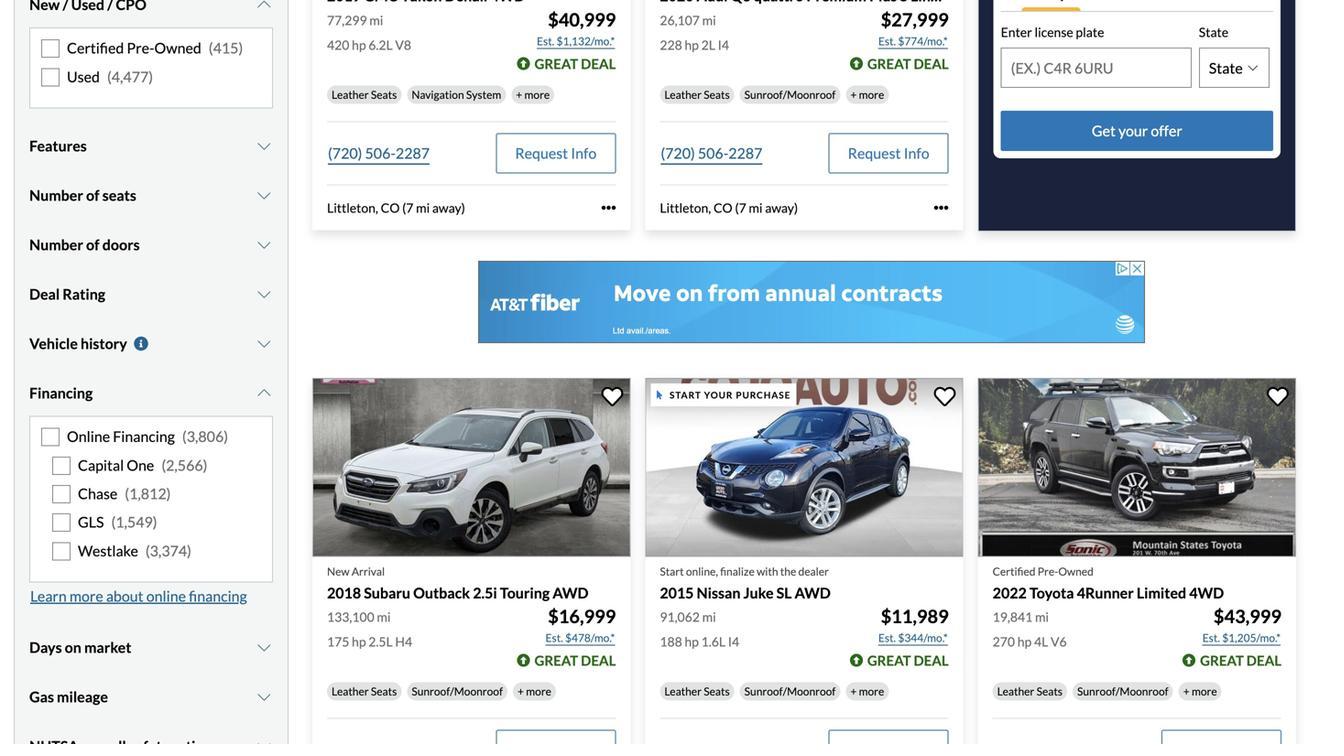 Task type: vqa. For each thing, say whether or not it's contained in the screenshot.
Shop associated with Shop by Color
no



Task type: locate. For each thing, give the bounding box(es) containing it.
great deal down est. $1,205/mo.* button
[[1200, 653, 1282, 669]]

number of doors
[[29, 236, 140, 254]]

19,841 mi 270 hp 4l v6
[[993, 610, 1067, 650]]

start for start your purchase
[[670, 390, 702, 401]]

co for $40,999
[[381, 200, 400, 216]]

chevron down image for number of doors
[[255, 238, 273, 252]]

1 littleton, co (7 mi away) from the left
[[327, 200, 465, 216]]

1 horizontal spatial request info
[[848, 144, 930, 162]]

hp for $27,999
[[685, 37, 699, 53]]

owned for (415)
[[154, 39, 201, 57]]

77,299 mi 420 hp 6.2l v8
[[327, 12, 411, 53]]

1 (7 from the left
[[402, 200, 414, 216]]

1 horizontal spatial awd
[[795, 584, 831, 602]]

1 horizontal spatial pre-
[[1038, 565, 1058, 578]]

tab up the state
[[1137, 0, 1273, 12]]

3 chevron down image from the top
[[255, 386, 273, 401]]

1 horizontal spatial littleton,
[[660, 200, 711, 216]]

2 request info from the left
[[848, 144, 930, 162]]

1 awd from the left
[[553, 584, 589, 602]]

mi inside 77,299 mi 420 hp 6.2l v8
[[369, 12, 383, 28]]

1 info from the left
[[571, 144, 597, 162]]

littleton, co (7 mi away)
[[327, 200, 465, 216], [660, 200, 798, 216]]

+ more down est. $478/mo.* button
[[518, 685, 551, 699]]

0 vertical spatial of
[[86, 187, 100, 204]]

more right system in the left of the page
[[525, 88, 550, 101]]

0 horizontal spatial owned
[[154, 39, 201, 57]]

seats down 1.6l
[[704, 685, 730, 699]]

mi for $16,999
[[377, 610, 391, 625]]

1 vertical spatial your
[[704, 390, 733, 401]]

chevron down image inside number of doors dropdown button
[[255, 238, 273, 252]]

certified
[[67, 39, 124, 57], [993, 565, 1036, 578]]

certified up used
[[67, 39, 124, 57]]

hp inside 26,107 mi 228 hp 2l i4
[[685, 37, 699, 53]]

pre- for (415)
[[127, 39, 154, 57]]

0 vertical spatial certified
[[67, 39, 124, 57]]

deal down $1,132/mo.*
[[581, 55, 616, 72]]

mi
[[369, 12, 383, 28], [702, 12, 716, 28], [416, 200, 430, 216], [749, 200, 763, 216], [377, 610, 391, 625], [702, 610, 716, 625], [1035, 610, 1049, 625]]

of inside 'dropdown button'
[[86, 187, 100, 204]]

new
[[327, 565, 350, 578]]

of for doors
[[86, 236, 100, 254]]

0 horizontal spatial away)
[[432, 200, 465, 216]]

0 vertical spatial owned
[[154, 39, 201, 57]]

arrival
[[352, 565, 385, 578]]

est. inside $43,999 est. $1,205/mo.*
[[1203, 632, 1220, 645]]

of
[[86, 187, 100, 204], [86, 236, 100, 254]]

chevron down image
[[255, 0, 273, 12], [255, 139, 273, 154], [255, 188, 273, 203], [255, 287, 273, 302], [255, 641, 273, 656], [255, 740, 273, 745]]

great deal
[[535, 55, 616, 72], [867, 55, 949, 72], [535, 653, 616, 669], [867, 653, 949, 669], [1200, 653, 1282, 669]]

1 number from the top
[[29, 187, 83, 204]]

your for get
[[1119, 122, 1148, 140]]

deal for $40,999
[[581, 55, 616, 72]]

1 2287 from the left
[[396, 144, 430, 162]]

+ more for $43,999
[[1183, 685, 1217, 699]]

of left doors
[[86, 236, 100, 254]]

financing up capital one (2,566)
[[113, 428, 175, 446]]

est. left $1,205/mo.*
[[1203, 632, 1220, 645]]

est. down $16,999
[[546, 632, 563, 645]]

tab up license
[[1001, 0, 1137, 12]]

2 chevron down image from the top
[[255, 139, 273, 154]]

i4 inside 91,062 mi 188 hp 1.6l i4
[[728, 634, 739, 650]]

chevron down image inside deal rating dropdown button
[[255, 287, 273, 302]]

est. left $1,132/mo.*
[[537, 34, 554, 48]]

your right get
[[1119, 122, 1148, 140]]

2287 for $40,999
[[396, 144, 430, 162]]

0 horizontal spatial littleton, co (7 mi away)
[[327, 200, 465, 216]]

+ more for $16,999
[[518, 685, 551, 699]]

number inside dropdown button
[[29, 236, 83, 254]]

info circle image
[[132, 337, 150, 351]]

request for $40,999
[[515, 144, 568, 162]]

pre- inside 'certified pre-owned 2022 toyota 4runner limited 4wd'
[[1038, 565, 1058, 578]]

great
[[535, 55, 578, 72], [867, 55, 911, 72], [535, 653, 578, 669], [867, 653, 911, 669], [1200, 653, 1244, 669]]

1 (720) from the left
[[328, 144, 362, 162]]

1 horizontal spatial request
[[848, 144, 901, 162]]

2287
[[396, 144, 430, 162], [729, 144, 763, 162]]

est. inside $40,999 est. $1,132/mo.*
[[537, 34, 554, 48]]

2 (720) 506-2287 button from the left
[[660, 133, 763, 173]]

0 horizontal spatial pre-
[[127, 39, 154, 57]]

hp inside 91,062 mi 188 hp 1.6l i4
[[685, 634, 699, 650]]

0 horizontal spatial info
[[571, 144, 597, 162]]

chevron down image inside number of seats 'dropdown button'
[[255, 188, 273, 203]]

certified for certified pre-owned (415)
[[67, 39, 124, 57]]

1 horizontal spatial away)
[[765, 200, 798, 216]]

1 of from the top
[[86, 187, 100, 204]]

away) for $40,999
[[432, 200, 465, 216]]

seats down 2.5l
[[371, 685, 397, 699]]

0 horizontal spatial financing
[[29, 384, 93, 402]]

pre- up the (4,477)
[[127, 39, 154, 57]]

number for number of seats
[[29, 187, 83, 204]]

est. inside $11,989 est. $344/mo.*
[[878, 632, 896, 645]]

great down est. $1,132/mo.* button
[[535, 55, 578, 72]]

request info button up ellipsis h image
[[496, 133, 616, 173]]

77,299
[[327, 12, 367, 28]]

hp inside 77,299 mi 420 hp 6.2l v8
[[352, 37, 366, 53]]

leather seats for $11,989
[[665, 685, 730, 699]]

hp right 175 at bottom left
[[352, 634, 366, 650]]

of left seats
[[86, 187, 100, 204]]

your left purchase
[[704, 390, 733, 401]]

1 away) from the left
[[432, 200, 465, 216]]

506- for $40,999
[[365, 144, 396, 162]]

91,062 mi 188 hp 1.6l i4
[[660, 610, 739, 650]]

1 horizontal spatial (7
[[735, 200, 746, 216]]

0 horizontal spatial (720)
[[328, 144, 362, 162]]

deal rating button
[[29, 272, 273, 318]]

(720) 506-2287 button
[[327, 133, 431, 173], [660, 133, 763, 173]]

1 co from the left
[[381, 200, 400, 216]]

6.2l
[[369, 37, 393, 53]]

number down features
[[29, 187, 83, 204]]

3 chevron down image from the top
[[255, 188, 273, 203]]

awd up $16,999
[[553, 584, 589, 602]]

great for $11,989
[[867, 653, 911, 669]]

chevron down image inside gas mileage dropdown button
[[255, 690, 273, 705]]

certified pre-owned 2022 toyota 4runner limited 4wd
[[993, 565, 1224, 602]]

2 (7 from the left
[[735, 200, 746, 216]]

mi inside 133,100 mi 175 hp 2.5l h4
[[377, 610, 391, 625]]

chevron down image inside financing dropdown button
[[255, 386, 273, 401]]

leather down 420
[[332, 88, 369, 101]]

0 horizontal spatial certified
[[67, 39, 124, 57]]

1 horizontal spatial co
[[714, 200, 733, 216]]

2022
[[993, 584, 1027, 602]]

hp right 420
[[352, 37, 366, 53]]

seats down 2l
[[704, 88, 730, 101]]

awd inside start online, finalize with the dealer 2015 nissan juke sl awd
[[795, 584, 831, 602]]

0 horizontal spatial (720) 506-2287
[[328, 144, 430, 162]]

0 vertical spatial start
[[670, 390, 702, 401]]

financing inside dropdown button
[[29, 384, 93, 402]]

chevron down image inside vehicle history dropdown button
[[255, 337, 273, 351]]

2 (720) 506-2287 from the left
[[661, 144, 763, 162]]

i4 right 1.6l
[[728, 634, 739, 650]]

great deal down est. $1,132/mo.* button
[[535, 55, 616, 72]]

0 horizontal spatial request
[[515, 144, 568, 162]]

+
[[516, 88, 522, 101], [850, 88, 857, 101], [518, 685, 524, 699], [850, 685, 857, 699], [1183, 685, 1190, 699]]

0 vertical spatial i4
[[718, 37, 729, 53]]

(720)
[[328, 144, 362, 162], [661, 144, 695, 162]]

chevron down image inside features dropdown button
[[255, 139, 273, 154]]

0 horizontal spatial 2287
[[396, 144, 430, 162]]

great deal down est. $344/mo.* button
[[867, 653, 949, 669]]

1 tab from the left
[[1001, 0, 1137, 12]]

1 chevron down image from the top
[[255, 238, 273, 252]]

4 chevron down image from the top
[[255, 287, 273, 302]]

great down est. $774/mo.* button
[[867, 55, 911, 72]]

+ more down est. $1,205/mo.* button
[[1183, 685, 1217, 699]]

6 chevron down image from the top
[[255, 740, 273, 745]]

deal for $27,999
[[914, 55, 949, 72]]

plate
[[1076, 24, 1104, 40]]

1 horizontal spatial littleton, co (7 mi away)
[[660, 200, 798, 216]]

0 horizontal spatial awd
[[553, 584, 589, 602]]

est. down the $11,989
[[878, 632, 896, 645]]

mouse pointer image
[[657, 391, 662, 400]]

tab list
[[1001, 0, 1273, 12]]

2 506- from the left
[[698, 144, 729, 162]]

chevron down image for features
[[255, 139, 273, 154]]

506- for $27,999
[[698, 144, 729, 162]]

0 horizontal spatial request info button
[[496, 133, 616, 173]]

pre- up toyota
[[1038, 565, 1058, 578]]

1 littleton, from the left
[[327, 200, 378, 216]]

great down est. $478/mo.* button
[[535, 653, 578, 669]]

mi for $11,989
[[702, 610, 716, 625]]

0 vertical spatial your
[[1119, 122, 1148, 140]]

1 horizontal spatial financing
[[113, 428, 175, 446]]

leather down 188
[[665, 685, 702, 699]]

owned for 2022
[[1058, 565, 1094, 578]]

deal for $43,999
[[1247, 653, 1282, 669]]

1 horizontal spatial 506-
[[698, 144, 729, 162]]

leather seats down 2.5l
[[332, 685, 397, 699]]

sunroof/moonroof for $16,999
[[412, 685, 503, 699]]

deal down $1,205/mo.*
[[1247, 653, 1282, 669]]

1 request info from the left
[[515, 144, 597, 162]]

5 chevron down image from the top
[[255, 641, 273, 656]]

owned
[[154, 39, 201, 57], [1058, 565, 1094, 578]]

capital
[[78, 457, 124, 474]]

0 vertical spatial financing
[[29, 384, 93, 402]]

gas
[[29, 689, 54, 706]]

1 horizontal spatial (720) 506-2287
[[661, 144, 763, 162]]

$774/mo.*
[[898, 34, 948, 48]]

get your offer button
[[1001, 111, 1273, 151]]

used
[[67, 68, 100, 86]]

4runner
[[1077, 584, 1134, 602]]

subaru
[[364, 584, 410, 602]]

gas mileage button
[[29, 675, 273, 721]]

hp for $43,999
[[1018, 634, 1032, 650]]

0 horizontal spatial (720) 506-2287 button
[[327, 133, 431, 173]]

2287 for $27,999
[[729, 144, 763, 162]]

great deal for $40,999
[[535, 55, 616, 72]]

26,107
[[660, 12, 700, 28]]

mi inside the 19,841 mi 270 hp 4l v6
[[1035, 610, 1049, 625]]

2 2287 from the left
[[729, 144, 763, 162]]

awd down dealer
[[795, 584, 831, 602]]

(720) 506-2287 button for $27,999
[[660, 133, 763, 173]]

2.5i
[[473, 584, 497, 602]]

0 horizontal spatial your
[[704, 390, 733, 401]]

1 horizontal spatial certified
[[993, 565, 1036, 578]]

1 vertical spatial start
[[660, 565, 684, 578]]

est. $478/mo.* button
[[545, 629, 616, 648]]

leather seats down 4l
[[997, 685, 1063, 699]]

mi inside 26,107 mi 228 hp 2l i4
[[702, 12, 716, 28]]

1 vertical spatial certified
[[993, 565, 1036, 578]]

chevron down image inside days on market dropdown button
[[255, 641, 273, 656]]

2 request info button from the left
[[829, 133, 949, 173]]

your for start
[[704, 390, 733, 401]]

certified inside 'certified pre-owned 2022 toyota 4runner limited 4wd'
[[993, 565, 1036, 578]]

$16,999
[[548, 606, 616, 628]]

0 horizontal spatial littleton,
[[327, 200, 378, 216]]

number
[[29, 187, 83, 204], [29, 236, 83, 254]]

0 vertical spatial number
[[29, 187, 83, 204]]

awd
[[553, 584, 589, 602], [795, 584, 831, 602]]

deal
[[581, 55, 616, 72], [914, 55, 949, 72], [581, 653, 616, 669], [914, 653, 949, 669], [1247, 653, 1282, 669]]

great down est. $1,205/mo.* button
[[1200, 653, 1244, 669]]

hp for $11,989
[[685, 634, 699, 650]]

hp inside 133,100 mi 175 hp 2.5l h4
[[352, 634, 366, 650]]

Enter license plate field
[[1002, 49, 1191, 87]]

great for $27,999
[[867, 55, 911, 72]]

1 horizontal spatial request info button
[[829, 133, 949, 173]]

vehicle history
[[29, 335, 127, 353]]

seats
[[371, 88, 397, 101], [704, 88, 730, 101], [371, 685, 397, 699], [704, 685, 730, 699], [1037, 685, 1063, 699]]

0 horizontal spatial request info
[[515, 144, 597, 162]]

2 info from the left
[[904, 144, 930, 162]]

request info button up ellipsis h icon
[[829, 133, 949, 173]]

2 awd from the left
[[795, 584, 831, 602]]

request info for $27,999
[[848, 144, 930, 162]]

history
[[81, 335, 127, 353]]

1 request from the left
[[515, 144, 568, 162]]

number of seats
[[29, 187, 136, 204]]

financing
[[29, 384, 93, 402], [113, 428, 175, 446]]

i4 inside 26,107 mi 228 hp 2l i4
[[718, 37, 729, 53]]

hp left 4l
[[1018, 634, 1032, 650]]

mi inside 91,062 mi 188 hp 1.6l i4
[[702, 610, 716, 625]]

0 horizontal spatial 506-
[[365, 144, 396, 162]]

est. inside $16,999 est. $478/mo.*
[[546, 632, 563, 645]]

your
[[1119, 122, 1148, 140], [704, 390, 733, 401]]

owned inside 'certified pre-owned 2022 toyota 4runner limited 4wd'
[[1058, 565, 1094, 578]]

number for number of doors
[[29, 236, 83, 254]]

2 (720) from the left
[[661, 144, 695, 162]]

1 506- from the left
[[365, 144, 396, 162]]

seats for $11,989
[[704, 685, 730, 699]]

learn
[[30, 588, 67, 606]]

1 horizontal spatial (720)
[[661, 144, 695, 162]]

hp for $40,999
[[352, 37, 366, 53]]

request info button
[[496, 133, 616, 173], [829, 133, 949, 173]]

1 vertical spatial financing
[[113, 428, 175, 446]]

sunroof/moonroof
[[745, 88, 836, 101], [412, 685, 503, 699], [745, 685, 836, 699], [1077, 685, 1169, 699]]

leather down 175 at bottom left
[[332, 685, 369, 699]]

1 request info button from the left
[[496, 133, 616, 173]]

pre-
[[127, 39, 154, 57], [1038, 565, 1058, 578]]

number inside 'dropdown button'
[[29, 187, 83, 204]]

start for start online, finalize with the dealer 2015 nissan juke sl awd
[[660, 565, 684, 578]]

2 littleton, co (7 mi away) from the left
[[660, 200, 798, 216]]

420
[[327, 37, 349, 53]]

0 vertical spatial pre-
[[127, 39, 154, 57]]

start inside start online, finalize with the dealer 2015 nissan juke sl awd
[[660, 565, 684, 578]]

great deal down est. $774/mo.* button
[[867, 55, 949, 72]]

request info for $40,999
[[515, 144, 597, 162]]

2 littleton, from the left
[[660, 200, 711, 216]]

certified for certified pre-owned 2022 toyota 4runner limited 4wd
[[993, 565, 1036, 578]]

great down est. $344/mo.* button
[[867, 653, 911, 669]]

1 horizontal spatial (720) 506-2287 button
[[660, 133, 763, 173]]

start right mouse pointer icon
[[670, 390, 702, 401]]

seats for $43,999
[[1037, 685, 1063, 699]]

ellipsis h image
[[934, 201, 949, 215]]

0 horizontal spatial co
[[381, 200, 400, 216]]

est.
[[537, 34, 554, 48], [878, 34, 896, 48], [546, 632, 563, 645], [878, 632, 896, 645], [1203, 632, 1220, 645]]

of inside dropdown button
[[86, 236, 100, 254]]

$40,999 est. $1,132/mo.*
[[537, 9, 616, 48]]

2.5l
[[369, 634, 393, 650]]

hp left 2l
[[685, 37, 699, 53]]

leather for $43,999
[[997, 685, 1035, 699]]

0 horizontal spatial (7
[[402, 200, 414, 216]]

+ more
[[516, 88, 550, 101], [850, 88, 884, 101], [518, 685, 551, 699], [850, 685, 884, 699], [1183, 685, 1217, 699]]

leather for $16,999
[[332, 685, 369, 699]]

1 vertical spatial pre-
[[1038, 565, 1058, 578]]

est. inside $27,999 est. $774/mo.*
[[878, 34, 896, 48]]

touring
[[500, 584, 550, 602]]

i4 right 2l
[[718, 37, 729, 53]]

chevron down image
[[255, 238, 273, 252], [255, 337, 273, 351], [255, 386, 273, 401], [255, 690, 273, 705]]

number up deal rating at the top left of the page
[[29, 236, 83, 254]]

1 (720) 506-2287 button from the left
[[327, 133, 431, 173]]

deal down $344/mo.*
[[914, 653, 949, 669]]

1 horizontal spatial info
[[904, 144, 930, 162]]

+ more down est. $344/mo.* button
[[850, 685, 884, 699]]

2 number from the top
[[29, 236, 83, 254]]

certified up 2022
[[993, 565, 1036, 578]]

more right learn at the bottom
[[69, 588, 103, 606]]

deal down $478/mo.* on the bottom of page
[[581, 653, 616, 669]]

2 chevron down image from the top
[[255, 337, 273, 351]]

(1,812)
[[125, 485, 171, 503]]

est. down $27,999
[[878, 34, 896, 48]]

est. for $16,999
[[546, 632, 563, 645]]

1 (720) 506-2287 from the left
[[328, 144, 430, 162]]

seats
[[102, 187, 136, 204]]

financing down the vehicle
[[29, 384, 93, 402]]

2 request from the left
[[848, 144, 901, 162]]

great deal down est. $478/mo.* button
[[535, 653, 616, 669]]

2 away) from the left
[[765, 200, 798, 216]]

1 vertical spatial number
[[29, 236, 83, 254]]

2 of from the top
[[86, 236, 100, 254]]

$1,205/mo.*
[[1222, 632, 1281, 645]]

leather seats down 1.6l
[[665, 685, 730, 699]]

1 horizontal spatial owned
[[1058, 565, 1094, 578]]

4 chevron down image from the top
[[255, 690, 273, 705]]

1 vertical spatial owned
[[1058, 565, 1094, 578]]

toyota
[[1030, 584, 1074, 602]]

1 vertical spatial i4
[[728, 634, 739, 650]]

start up 2015
[[660, 565, 684, 578]]

owned up toyota
[[1058, 565, 1094, 578]]

tab
[[1001, 0, 1137, 12], [1137, 0, 1273, 12]]

purchase
[[736, 390, 791, 401]]

4wd
[[1189, 584, 1224, 602]]

+ more down est. $774/mo.* button
[[850, 88, 884, 101]]

hp inside the 19,841 mi 270 hp 4l v6
[[1018, 634, 1032, 650]]

(720) 506-2287
[[328, 144, 430, 162], [661, 144, 763, 162]]

270
[[993, 634, 1015, 650]]

deal down $774/mo.*
[[914, 55, 949, 72]]

vehicle
[[29, 335, 78, 353]]

(720) for $40,999
[[328, 144, 362, 162]]

$11,989
[[881, 606, 949, 628]]

enter license plate
[[1001, 24, 1104, 40]]

1 horizontal spatial your
[[1119, 122, 1148, 140]]

finalize
[[720, 565, 755, 578]]

littleton, co (7 mi away) for $40,999
[[327, 200, 465, 216]]

offer
[[1151, 122, 1183, 140]]

leather down 270
[[997, 685, 1035, 699]]

1 vertical spatial of
[[86, 236, 100, 254]]

1 horizontal spatial 2287
[[729, 144, 763, 162]]

$11,989 est. $344/mo.*
[[878, 606, 949, 645]]

2 co from the left
[[714, 200, 733, 216]]

chevron down image for days on market
[[255, 641, 273, 656]]

your inside button
[[1119, 122, 1148, 140]]

hp right 188
[[685, 634, 699, 650]]

seats down 4l
[[1037, 685, 1063, 699]]

+ for $16,999
[[518, 685, 524, 699]]

deal
[[29, 285, 60, 303]]

owned left (415)
[[154, 39, 201, 57]]



Task type: describe. For each thing, give the bounding box(es) containing it.
175
[[327, 634, 349, 650]]

188
[[660, 634, 682, 650]]

sunroof/moonroof for $43,999
[[1077, 685, 1169, 699]]

sunroof/moonroof for $11,989
[[745, 685, 836, 699]]

leather down 228
[[665, 88, 702, 101]]

enter
[[1001, 24, 1032, 40]]

deal rating
[[29, 285, 105, 303]]

est. for $27,999
[[878, 34, 896, 48]]

outback
[[413, 584, 470, 602]]

hp for $16,999
[[352, 634, 366, 650]]

vehicle history button
[[29, 321, 273, 367]]

request for $27,999
[[848, 144, 901, 162]]

of for seats
[[86, 187, 100, 204]]

h4
[[395, 634, 412, 650]]

start online, finalize with the dealer 2015 nissan juke sl awd
[[660, 565, 831, 602]]

est. $774/mo.* button
[[878, 32, 949, 50]]

2015
[[660, 584, 694, 602]]

more down est. $478/mo.* button
[[526, 685, 551, 699]]

more inside 'button'
[[69, 588, 103, 606]]

learn more about online financing button
[[29, 583, 248, 611]]

capital one (2,566)
[[78, 457, 207, 474]]

chase (1,812)
[[78, 485, 171, 503]]

est. $1,205/mo.* button
[[1202, 629, 1282, 648]]

on
[[65, 639, 81, 657]]

(7 for $40,999
[[402, 200, 414, 216]]

$27,999
[[881, 9, 949, 31]]

mi for $43,999
[[1035, 610, 1049, 625]]

$27,999 est. $774/mo.*
[[878, 9, 949, 48]]

+ more right system in the left of the page
[[516, 88, 550, 101]]

(720) 506-2287 for $27,999
[[661, 144, 763, 162]]

more down est. $774/mo.* button
[[859, 88, 884, 101]]

deal for $11,989
[[914, 653, 949, 669]]

(720) 506-2287 for $40,999
[[328, 144, 430, 162]]

est. $344/mo.* button
[[878, 629, 949, 648]]

bordeaux black 2015 nissan juke sl awd suv / crossover all-wheel drive continuously variable transmission image
[[645, 378, 963, 557]]

info for $40,999
[[571, 144, 597, 162]]

$344/mo.*
[[898, 632, 948, 645]]

westlake (3,374)
[[78, 542, 191, 560]]

navigation
[[412, 88, 464, 101]]

(720) 506-2287 button for $40,999
[[327, 133, 431, 173]]

used (4,477)
[[67, 68, 153, 86]]

(415)
[[209, 39, 243, 57]]

gas mileage
[[29, 689, 108, 706]]

market
[[84, 639, 131, 657]]

(2,566)
[[162, 457, 207, 474]]

littleton, for $27,999
[[660, 200, 711, 216]]

i4 for $27,999
[[718, 37, 729, 53]]

+ more for $11,989
[[850, 685, 884, 699]]

one
[[127, 457, 154, 474]]

(3,374)
[[146, 542, 191, 560]]

financing
[[189, 588, 247, 606]]

gls
[[78, 514, 104, 532]]

chevron down image for gas mileage
[[255, 690, 273, 705]]

seats for $16,999
[[371, 685, 397, 699]]

online financing (3,806)
[[67, 428, 228, 446]]

the
[[780, 565, 796, 578]]

new arrival 2018 subaru outback 2.5i touring awd
[[327, 565, 589, 602]]

request info button for $40,999
[[496, 133, 616, 173]]

v8
[[395, 37, 411, 53]]

ellipsis h image
[[601, 201, 616, 215]]

est. for $40,999
[[537, 34, 554, 48]]

system
[[466, 88, 501, 101]]

great deal for $11,989
[[867, 653, 949, 669]]

away) for $27,999
[[765, 200, 798, 216]]

chase
[[78, 485, 118, 503]]

nissan
[[697, 584, 741, 602]]

v6
[[1051, 634, 1067, 650]]

online,
[[686, 565, 718, 578]]

$16,999 est. $478/mo.*
[[546, 606, 616, 645]]

26,107 mi 228 hp 2l i4
[[660, 12, 729, 53]]

great for $43,999
[[1200, 653, 1244, 669]]

(720) for $27,999
[[661, 144, 695, 162]]

i4 for $11,989
[[728, 634, 739, 650]]

more down est. $1,205/mo.* button
[[1192, 685, 1217, 699]]

rating
[[63, 285, 105, 303]]

2018
[[327, 584, 361, 602]]

est. for $43,999
[[1203, 632, 1220, 645]]

est. $1,132/mo.* button
[[536, 32, 616, 50]]

certified pre-owned (415)
[[67, 39, 243, 57]]

great for $40,999
[[535, 55, 578, 72]]

days
[[29, 639, 62, 657]]

2 tab from the left
[[1137, 0, 1273, 12]]

$43,999 est. $1,205/mo.*
[[1203, 606, 1282, 645]]

great deal for $16,999
[[535, 653, 616, 669]]

leather seats down 6.2l
[[332, 88, 397, 101]]

leather seats for $16,999
[[332, 685, 397, 699]]

chevron down image for financing
[[255, 386, 273, 401]]

with
[[757, 565, 778, 578]]

+ for $11,989
[[850, 685, 857, 699]]

great deal for $27,999
[[867, 55, 949, 72]]

license
[[1035, 24, 1073, 40]]

doors
[[102, 236, 140, 254]]

1 chevron down image from the top
[[255, 0, 273, 12]]

co for $27,999
[[714, 200, 733, 216]]

features button
[[29, 123, 273, 169]]

2l
[[701, 37, 715, 53]]

19,841
[[993, 610, 1033, 625]]

mi for $27,999
[[702, 12, 716, 28]]

juke
[[743, 584, 774, 602]]

great deal for $43,999
[[1200, 653, 1282, 669]]

4l
[[1034, 634, 1048, 650]]

(4,477)
[[107, 68, 153, 86]]

leather for $11,989
[[665, 685, 702, 699]]

$1,132/mo.*
[[557, 34, 615, 48]]

$43,999
[[1214, 606, 1282, 628]]

133,100
[[327, 610, 374, 625]]

black 2022 toyota 4runner limited 4wd suv / crossover all-wheel drive automatic image
[[978, 378, 1296, 557]]

financing button
[[29, 371, 273, 416]]

mi for $40,999
[[369, 12, 383, 28]]

state
[[1199, 24, 1229, 40]]

about
[[106, 588, 143, 606]]

leather seats for $43,999
[[997, 685, 1063, 699]]

littleton, for $40,999
[[327, 200, 378, 216]]

start your purchase
[[670, 390, 791, 401]]

seats down 6.2l
[[371, 88, 397, 101]]

learn more about online financing
[[30, 588, 247, 606]]

days on market
[[29, 639, 131, 657]]

(7 for $27,999
[[735, 200, 746, 216]]

91,062
[[660, 610, 700, 625]]

info for $27,999
[[904, 144, 930, 162]]

littleton, co (7 mi away) for $27,999
[[660, 200, 798, 216]]

+ for $43,999
[[1183, 685, 1190, 699]]

limited
[[1137, 584, 1187, 602]]

est. for $11,989
[[878, 632, 896, 645]]

number of doors button
[[29, 222, 273, 268]]

deal for $16,999
[[581, 653, 616, 669]]

sl
[[777, 584, 792, 602]]

crystal white pearl 2018 subaru outback 2.5i touring awd wagon all-wheel drive automatic image
[[312, 378, 631, 557]]

online
[[146, 588, 186, 606]]

advertisement region
[[478, 261, 1145, 344]]

pre- for 2022
[[1038, 565, 1058, 578]]

great for $16,999
[[535, 653, 578, 669]]

leather seats down 2l
[[665, 88, 730, 101]]

request info button for $27,999
[[829, 133, 949, 173]]

more down est. $344/mo.* button
[[859, 685, 884, 699]]

get
[[1092, 122, 1116, 140]]

(3,806)
[[182, 428, 228, 446]]

(1,549)
[[111, 514, 157, 532]]

chevron down image for deal rating
[[255, 287, 273, 302]]

online
[[67, 428, 110, 446]]

chevron down image for number of seats
[[255, 188, 273, 203]]

awd inside the new arrival 2018 subaru outback 2.5i touring awd
[[553, 584, 589, 602]]

228
[[660, 37, 682, 53]]



